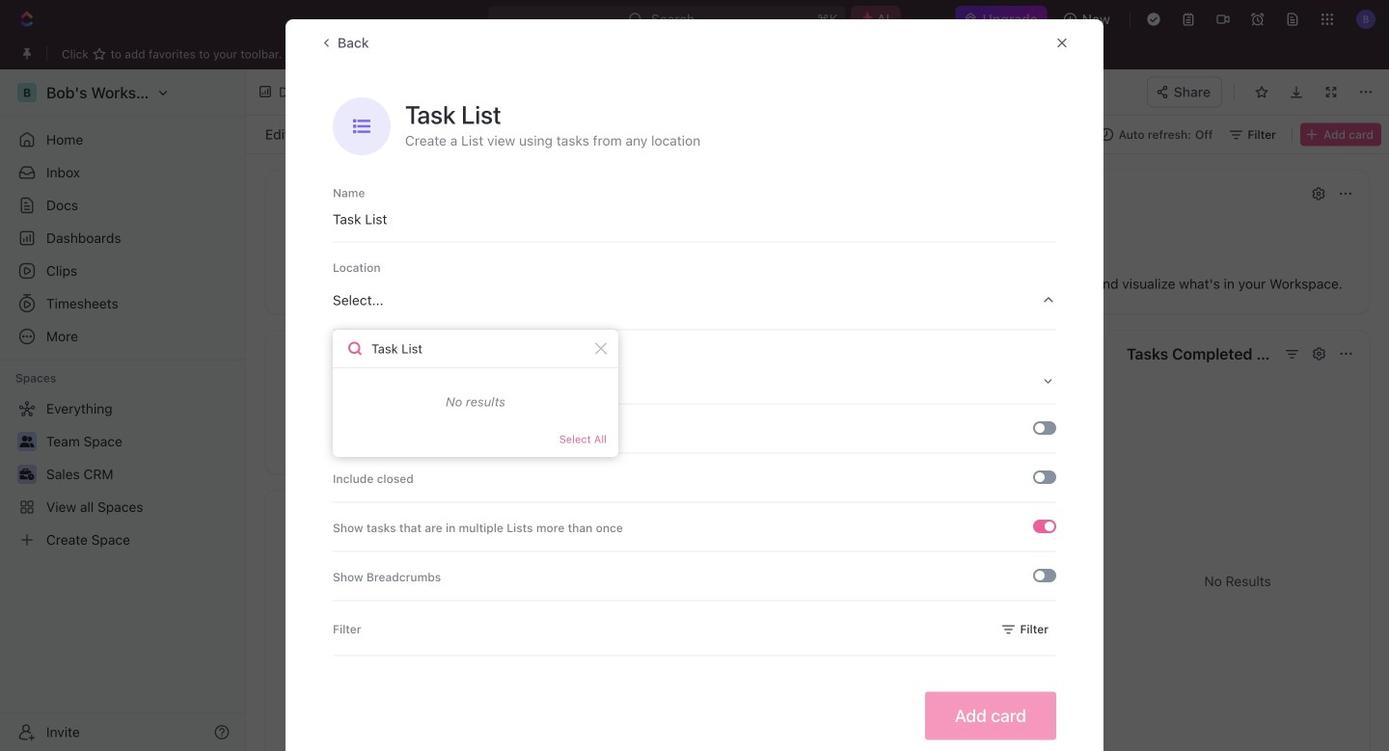 Task type: vqa. For each thing, say whether or not it's contained in the screenshot.
TEXT FIELD
yes



Task type: locate. For each thing, give the bounding box(es) containing it.
Card name text field
[[333, 202, 1057, 237]]

sidebar navigation
[[0, 69, 246, 752]]

Search Spaces, Folders, Lists text field
[[333, 330, 619, 369]]

tree
[[8, 394, 237, 556]]

None text field
[[380, 80, 685, 104]]

tree inside sidebar navigation
[[8, 394, 237, 556]]



